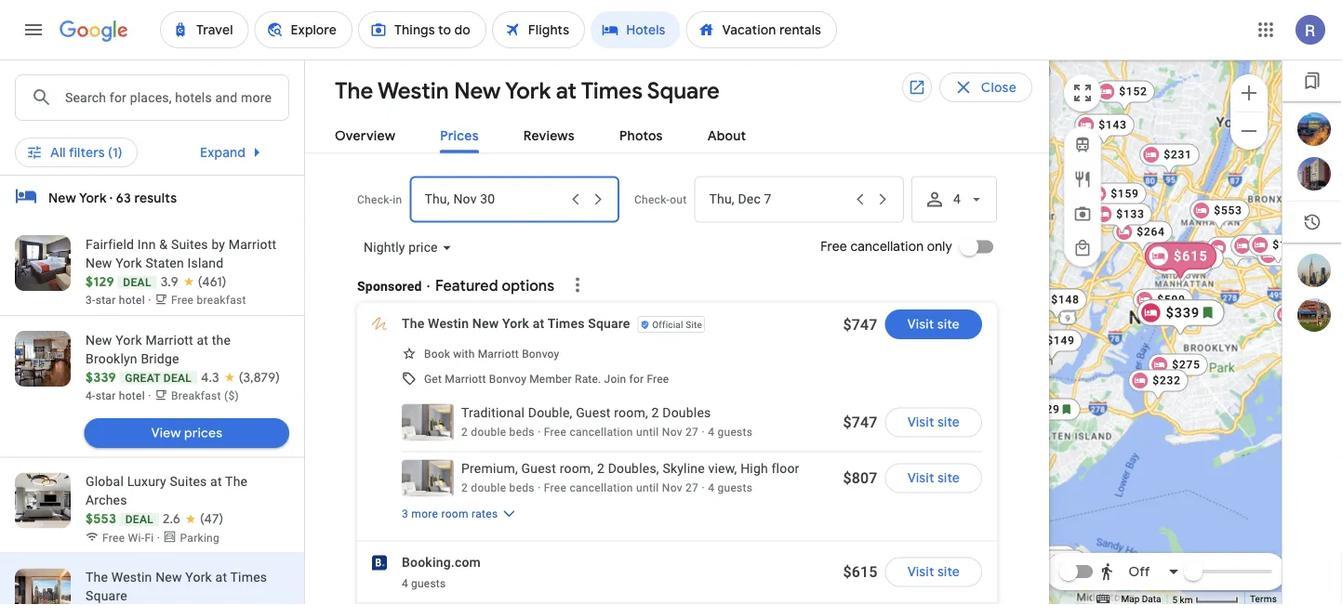 Task type: vqa. For each thing, say whether or not it's contained in the screenshot.
By:
no



Task type: locate. For each thing, give the bounding box(es) containing it.
1 vertical spatial double
[[471, 482, 507, 495]]

site
[[938, 316, 960, 333], [938, 415, 960, 431], [938, 470, 960, 487], [938, 564, 960, 581]]

1 vertical spatial guest
[[522, 462, 556, 477]]

3.9 out of 5 stars from 461 reviews image
[[161, 273, 227, 291]]

marriott up bridge
[[146, 333, 193, 348]]

booking.com
[[402, 556, 481, 571]]

$159 up '$149'
[[1051, 294, 1079, 307]]

all filters (1) button for saved items element
[[15, 74, 138, 104]]

the westin new york at times square up reviews in the left top of the page
[[335, 77, 720, 105]]

1 filters from the top
[[69, 81, 105, 98]]

4.3 out of 5 stars from 3,879 reviews image
[[201, 369, 280, 387]]

room, down traditional double, guest room, 2 doubles 2 double beds · free cancellation until nov 27 · 4 guests
[[560, 462, 594, 477]]

1 vertical spatial $553
[[86, 483, 117, 499]]

2 nov from the top
[[662, 482, 683, 495]]

2 vertical spatial guests
[[411, 578, 446, 591]]

york up the brooklyn
[[116, 333, 142, 348]]

0 horizontal spatial $553
[[86, 483, 117, 499]]

all filters (1)
[[50, 81, 123, 98], [50, 144, 123, 161]]

guests down booking.com
[[411, 578, 446, 591]]

at inside new york marriott at the brooklyn bridge $339 great deal
[[197, 333, 209, 348]]

sponsored · featured options
[[357, 276, 555, 295]]

0 vertical spatial westin
[[378, 77, 449, 105]]

$747
[[844, 316, 878, 334], [844, 414, 878, 432]]

0 horizontal spatial $129
[[86, 274, 114, 290]]

0 vertical spatial hotel ·
[[119, 294, 151, 307]]

$294 link
[[1233, 236, 1293, 268]]

square down free wi-fi at the left
[[86, 560, 127, 576]]

$807
[[844, 470, 878, 488]]

1 until from the top
[[637, 426, 659, 439]]

0 vertical spatial until
[[637, 426, 659, 439]]

star right or
[[604, 81, 628, 98]]

global luxury suites at the arches $553 deal
[[86, 446, 248, 499]]

check-
[[357, 193, 393, 206], [635, 193, 670, 206]]

marriott right by
[[229, 237, 277, 252]]

bonvoy down book with marriott bonvoy
[[489, 373, 527, 386]]

1 vertical spatial room,
[[560, 462, 594, 477]]

at left the
[[197, 333, 209, 348]]

map region
[[814, 0, 1334, 606]]

$149
[[1047, 335, 1076, 348]]

new inside heading
[[48, 190, 76, 207]]

all filters (1) button for the westin new york at times square heading
[[15, 130, 138, 175]]

site for fourth "visit site" button from the bottom of the page
[[938, 316, 960, 333]]

deal up breakfast
[[164, 372, 192, 385]]

york down 'inn'
[[116, 255, 142, 271]]

($)
[[224, 390, 239, 403]]

square down why this ad? icon on the left
[[588, 316, 631, 332]]

1 vertical spatial cancellation
[[570, 426, 634, 439]]

nov
[[662, 426, 683, 439], [662, 482, 683, 495]]

0 vertical spatial all filters (1) button
[[15, 74, 138, 104]]

3 more room rates
[[402, 508, 498, 521]]

$129 link
[[1008, 399, 1081, 430]]

visit site for 2nd "visit site" button from the bottom
[[908, 470, 960, 487]]

guest down rate.
[[576, 406, 611, 421]]

$553 up $249 on the top right
[[1215, 204, 1243, 217]]

check-out text field up "pool" button
[[598, 16, 711, 59]]

island
[[188, 255, 224, 271]]

4- down the brooklyn
[[86, 390, 96, 403]]

york inside heading
[[505, 77, 551, 105]]

cancellation down doubles,
[[570, 482, 634, 495]]

free inside traditional double, guest room, 2 doubles 2 double beds · free cancellation until nov 27 · 4 guests
[[544, 426, 567, 439]]

property type button
[[826, 74, 975, 104]]

0 vertical spatial nov
[[662, 426, 683, 439]]

1 vertical spatial until
[[637, 482, 659, 495]]

4 button inside 'filters' form
[[774, 15, 860, 60]]

sponsored
[[357, 279, 422, 294]]

(1) up new york · 63 results
[[108, 144, 123, 161]]

1 all filters (1) button from the top
[[15, 74, 138, 104]]

4+ rating
[[451, 81, 506, 98]]

0 vertical spatial 27
[[686, 426, 699, 439]]

marriott right with
[[478, 348, 519, 361]]

bonvoy up 'get marriott bonvoy member rate. join for free'
[[522, 348, 560, 361]]

1 nov from the top
[[662, 426, 683, 439]]

1 vertical spatial $339
[[86, 369, 116, 386]]

2 down traditional on the left
[[462, 426, 468, 439]]

list
[[1283, 113, 1343, 191], [1283, 254, 1343, 332]]

$249
[[1231, 241, 1260, 255]]

get
[[424, 373, 442, 386]]

1 vertical spatial filters
[[69, 144, 105, 161]]

deal up 3-star hotel ·
[[123, 276, 151, 289]]

0 vertical spatial guests
[[718, 426, 753, 439]]

hotel · right 3-
[[119, 294, 151, 307]]

check- up nightly
[[357, 193, 393, 206]]

27 inside traditional double, guest room, 2 doubles 2 double beds · free cancellation until nov 27 · 4 guests
[[686, 426, 699, 439]]

(461)
[[198, 274, 227, 290]]

0 vertical spatial the westin new york at times square
[[335, 77, 720, 105]]

2 vertical spatial times
[[230, 542, 267, 557]]

1 horizontal spatial $159 link
[[1087, 183, 1147, 215]]

high
[[741, 462, 769, 477]]

1 vertical spatial $129
[[1032, 403, 1061, 416]]

site for 2nd "visit site" button from the bottom
[[938, 470, 960, 487]]

new inside new york marriott at the brooklyn bridge $339 great deal
[[86, 333, 112, 348]]

the westin new york at times square $615 deal
[[86, 542, 267, 595]]

view prices button
[[84, 411, 289, 456]]

star down the brooklyn
[[96, 390, 116, 403]]

2 all from the top
[[50, 144, 66, 161]]

times up photos
[[581, 77, 643, 105]]

at left 5-
[[556, 77, 577, 105]]

hotel ·
[[119, 294, 151, 307], [119, 390, 151, 403]]

traditional
[[462, 406, 525, 421]]

overview
[[335, 128, 396, 145]]

4 visit site from the top
[[908, 564, 960, 581]]

visit
[[908, 316, 935, 333], [908, 415, 935, 431], [908, 470, 935, 487], [908, 564, 935, 581]]

$290 link
[[1257, 240, 1317, 271]]

double inside traditional double, guest room, 2 doubles 2 double beds · free cancellation until nov 27 · 4 guests
[[471, 426, 507, 439]]

1 vertical spatial square
[[588, 316, 631, 332]]

1 vertical spatial (1)
[[108, 144, 123, 161]]

keyboard shortcuts image
[[1097, 596, 1111, 604]]

deal inside the global luxury suites at the arches $553 deal
[[125, 485, 154, 498]]

$599
[[1158, 294, 1186, 307]]

1 all from the top
[[50, 81, 66, 98]]

3 visit site from the top
[[908, 470, 960, 487]]

1 site from the top
[[938, 316, 960, 333]]

map
[[1122, 594, 1140, 605]]

suites down view prices
[[170, 446, 207, 461]]

fairfield
[[86, 237, 134, 252]]

1 27 from the top
[[686, 426, 699, 439]]

$636 link
[[1156, 241, 1216, 273]]

site for first "visit site" button from the bottom
[[938, 564, 960, 581]]

1 double from the top
[[471, 426, 507, 439]]

0 horizontal spatial square
[[86, 560, 127, 576]]

nov down skyline at the bottom of page
[[662, 482, 683, 495]]

0 vertical spatial $129
[[86, 274, 114, 290]]

free breakfast
[[171, 294, 246, 307]]

0 vertical spatial $159 link
[[1087, 183, 1147, 215]]

hilton garden inn wayne, $178 image
[[990, 59, 1050, 91]]

0 horizontal spatial check-
[[357, 193, 393, 206]]

$747 down free cancellation only
[[844, 316, 878, 334]]

1 beds from the top
[[510, 426, 535, 439]]

$553 down arches
[[86, 483, 117, 499]]

1 hotel · from the top
[[119, 294, 151, 307]]

4 visit from the top
[[908, 564, 935, 581]]

nov down 'doubles'
[[662, 426, 683, 439]]

times down why this ad? icon on the left
[[548, 316, 585, 332]]

2 left doubles,
[[597, 462, 605, 477]]

guest inside traditional double, guest room, 2 doubles 2 double beds · free cancellation until nov 27 · 4 guests
[[576, 406, 611, 421]]

nov inside traditional double, guest room, 2 doubles 2 double beds · free cancellation until nov 27 · 4 guests
[[662, 426, 683, 439]]

1 horizontal spatial square
[[588, 316, 631, 332]]

terms link
[[1251, 594, 1278, 605]]

0 horizontal spatial room,
[[560, 462, 594, 477]]

westin
[[378, 77, 449, 105], [428, 316, 469, 332], [111, 542, 152, 557]]

check- for out
[[635, 193, 670, 206]]

2.6
[[163, 483, 181, 499]]

0 horizontal spatial guest
[[522, 462, 556, 477]]

0 horizontal spatial 4 button
[[774, 15, 860, 60]]

1 vertical spatial star
[[96, 294, 116, 307]]

2 hotel · from the top
[[119, 390, 151, 403]]

$138
[[1052, 555, 1080, 568]]

2 27 from the top
[[686, 482, 699, 495]]

0 vertical spatial $553
[[1215, 204, 1243, 217]]

deal
[[123, 276, 151, 289], [164, 372, 192, 385], [125, 485, 154, 498], [123, 581, 151, 594]]

0 vertical spatial $339
[[1167, 305, 1201, 321]]

until up doubles,
[[637, 426, 659, 439]]

cancellation left only
[[851, 239, 924, 255]]

$159 link up "$264" link
[[1087, 183, 1147, 215]]

$134
[[1282, 247, 1310, 260]]

hotel · down the great
[[119, 390, 151, 403]]

0 vertical spatial check-out text field
[[598, 16, 711, 59]]

$666
[[1178, 248, 1207, 261]]

4- left or
[[557, 81, 571, 98]]

floor
[[772, 462, 800, 477]]

staten
[[146, 255, 184, 271]]

until down doubles,
[[637, 482, 659, 495]]

prices
[[184, 425, 222, 442]]

0 horizontal spatial 4-
[[86, 390, 96, 403]]

at down prices
[[210, 446, 222, 461]]

westin up "book"
[[428, 316, 469, 332]]

1 check- from the left
[[357, 193, 393, 206]]

guests up view,
[[718, 426, 753, 439]]

4 button up property
[[774, 15, 860, 60]]

1 horizontal spatial 4-
[[557, 81, 571, 98]]

check-out text field down about
[[710, 177, 849, 222]]

free
[[821, 239, 848, 255], [171, 294, 194, 307], [647, 373, 669, 386], [544, 426, 567, 439], [544, 482, 567, 495], [102, 503, 125, 516]]

1 vertical spatial 4-
[[86, 390, 96, 403]]

all inside 'filters' form
[[50, 81, 66, 98]]

1 visit from the top
[[908, 316, 935, 333]]

$129 inside fairfield inn & suites by marriott new york staten island $129 deal
[[86, 274, 114, 290]]

zoom in map image
[[1239, 82, 1261, 104]]

1 vertical spatial $159
[[1051, 294, 1079, 307]]

$129
[[86, 274, 114, 290], [1032, 403, 1061, 416]]

york up the 4.2 out of 5 stars from 4,708 reviews image
[[186, 542, 212, 557]]

fairfield inn & suites by marriott new york staten island $129 deal
[[86, 237, 277, 290]]

0 vertical spatial list
[[1283, 113, 1343, 191]]

1 visit site from the top
[[908, 316, 960, 333]]

at up (4,708)
[[216, 542, 227, 557]]

2 list from the top
[[1283, 254, 1343, 332]]

0 vertical spatial 4 button
[[774, 15, 860, 60]]

2 visit site from the top
[[908, 415, 960, 431]]

$159 up $133
[[1111, 188, 1140, 201]]

rates
[[472, 508, 498, 521]]

Check-out text field
[[598, 16, 711, 59], [710, 177, 849, 222]]

suites up the "island"
[[171, 237, 208, 252]]

0 vertical spatial suites
[[171, 237, 208, 252]]

$138 link
[[1028, 550, 1088, 582]]

room, down "for" on the left
[[614, 406, 648, 421]]

1 vertical spatial bonvoy
[[489, 373, 527, 386]]

double down premium,
[[471, 482, 507, 495]]

until inside the "premium, guest room, 2 doubles, skyline view, high floor 2 double beds · free cancellation until nov 27 · 4 guests"
[[637, 482, 659, 495]]

$129 down $149 link
[[1032, 403, 1061, 416]]

0 vertical spatial square
[[647, 77, 720, 105]]

member
[[530, 373, 572, 386]]

1 vertical spatial $747
[[844, 414, 878, 432]]

1 horizontal spatial 4 button
[[912, 176, 998, 223]]

until inside traditional double, guest room, 2 doubles 2 double beds · free cancellation until nov 27 · 4 guests
[[637, 426, 659, 439]]

1 vertical spatial suites
[[170, 446, 207, 461]]

guests down view,
[[718, 482, 753, 495]]

2 site from the top
[[938, 415, 960, 431]]

york
[[505, 77, 551, 105], [116, 255, 142, 271], [502, 316, 530, 332], [116, 333, 142, 348], [186, 542, 212, 557]]

deal up wi-
[[125, 485, 154, 498]]

1 horizontal spatial $339
[[1167, 305, 1201, 321]]

0 vertical spatial star
[[604, 81, 628, 98]]

2 all filters (1) button from the top
[[15, 130, 138, 175]]

4- or 5-star button
[[525, 74, 639, 104]]

$232 link
[[1129, 370, 1189, 402]]

star for (3,879)
[[96, 390, 116, 403]]

westin left 4+
[[378, 77, 449, 105]]

1 $747 from the top
[[844, 316, 878, 334]]

list for recently viewed element
[[1283, 254, 1343, 332]]

new york · 63 results heading
[[48, 187, 177, 209]]

2 visit from the top
[[908, 415, 935, 431]]

tab list
[[305, 113, 1050, 154]]

4 button
[[774, 15, 860, 60], [912, 176, 998, 223]]

4- for 4- or 5-star
[[557, 81, 571, 98]]

new inside the westin new york at times square $615 deal
[[156, 542, 182, 557]]

2 vertical spatial cancellation
[[570, 482, 634, 495]]

why this ad? image
[[567, 274, 589, 296]]

2 vertical spatial star
[[96, 390, 116, 403]]

$326
[[1282, 249, 1310, 262]]

until
[[637, 426, 659, 439], [637, 482, 659, 495]]

close button
[[940, 73, 1033, 102]]

4 site from the top
[[938, 564, 960, 581]]

all
[[50, 81, 66, 98], [50, 144, 66, 161]]

1 horizontal spatial room,
[[614, 406, 648, 421]]

1 vertical spatial all
[[50, 144, 66, 161]]

1 horizontal spatial $553
[[1215, 204, 1243, 217]]

residence inn by marriott wayne, $135 image
[[991, 60, 1051, 92]]

square inside heading
[[647, 77, 720, 105]]

0 vertical spatial filters
[[69, 81, 105, 98]]

$747 up "$807"
[[844, 414, 878, 432]]

beds down premium,
[[510, 482, 535, 495]]

2 vertical spatial square
[[86, 560, 127, 576]]

$196
[[1273, 239, 1302, 252]]

1 vertical spatial 27
[[686, 482, 699, 495]]

tab list containing overview
[[305, 113, 1050, 154]]

2 check- from the left
[[635, 193, 670, 206]]

0 vertical spatial $159
[[1111, 188, 1140, 201]]

$339 inside new york marriott at the brooklyn bridge $339 great deal
[[86, 369, 116, 386]]

1 vertical spatial beds
[[510, 482, 535, 495]]

3 visit site button from the top
[[886, 464, 983, 494]]

1 horizontal spatial $159
[[1111, 188, 1140, 201]]

room, inside the "premium, guest room, 2 doubles, skyline view, high floor 2 double beds · free cancellation until nov 27 · 4 guests"
[[560, 462, 594, 477]]

double down traditional on the left
[[471, 426, 507, 439]]

guest right premium,
[[522, 462, 556, 477]]

the inside the global luxury suites at the arches $553 deal
[[225, 446, 248, 461]]

beds inside traditional double, guest room, 2 doubles 2 double beds · free cancellation until nov 27 · 4 guests
[[510, 426, 535, 439]]

cancellation
[[851, 239, 924, 255], [570, 426, 634, 439], [570, 482, 634, 495]]

0 vertical spatial 4-
[[557, 81, 571, 98]]

cancellation inside traditional double, guest room, 2 doubles 2 double beds · free cancellation until nov 27 · 4 guests
[[570, 426, 634, 439]]

results
[[134, 190, 177, 207]]

0 vertical spatial all
[[50, 81, 66, 98]]

prices
[[440, 128, 479, 145]]

0 vertical spatial guest
[[576, 406, 611, 421]]

1 vertical spatial $159 link
[[1027, 289, 1087, 321]]

27 down 'doubles'
[[686, 426, 699, 439]]

4.2 out of 5 stars from 4,708 reviews image
[[161, 578, 241, 596]]

westin down free wi-fi at the left
[[111, 542, 152, 557]]

at inside the global luxury suites at the arches $553 deal
[[210, 446, 222, 461]]

room, inside traditional double, guest room, 2 doubles 2 double beds · free cancellation until nov 27 · 4 guests
[[614, 406, 648, 421]]

westin inside the westin new york at times square $615 deal
[[111, 542, 152, 557]]

0 horizontal spatial $159
[[1051, 294, 1079, 307]]

york up reviews in the left top of the page
[[505, 77, 551, 105]]

suites
[[171, 237, 208, 252], [170, 446, 207, 461]]

0 vertical spatial times
[[581, 77, 643, 105]]

the westin new york at times square heading
[[320, 74, 720, 106]]

york inside the westin new york at times square $615 deal
[[186, 542, 212, 557]]

(1) left special
[[108, 81, 123, 98]]

$232
[[1153, 375, 1182, 388]]

check-out text field inside 'filters' form
[[598, 16, 711, 59]]

filters
[[69, 81, 105, 98], [69, 144, 105, 161]]

$339 down '$626' link
[[1167, 305, 1201, 321]]

doubles
[[663, 406, 711, 421]]

0 vertical spatial room,
[[614, 406, 648, 421]]

(4,708)
[[198, 579, 241, 595]]

1 horizontal spatial guest
[[576, 406, 611, 421]]

marriott down with
[[445, 373, 486, 386]]

1 vertical spatial nov
[[662, 482, 683, 495]]

$129 up 3-
[[86, 274, 114, 290]]

guest inside the "premium, guest room, 2 doubles, skyline view, high floor 2 double beds · free cancellation until nov 27 · 4 guests"
[[522, 462, 556, 477]]

deal left the 4.2 on the bottom of the page
[[123, 581, 151, 594]]

2 horizontal spatial square
[[647, 77, 720, 105]]

cancellation up doubles,
[[570, 426, 634, 439]]

2 all filters (1) from the top
[[50, 144, 123, 161]]

beds down double,
[[510, 426, 535, 439]]

&
[[159, 237, 168, 252]]

2 beds from the top
[[510, 482, 535, 495]]

2 until from the top
[[637, 482, 659, 495]]

brooklyn
[[86, 351, 137, 367]]

1 vertical spatial list
[[1283, 254, 1343, 332]]

main menu image
[[22, 19, 45, 41]]

1 vertical spatial hotel ·
[[119, 390, 151, 403]]

site for third "visit site" button from the bottom of the page
[[938, 415, 960, 431]]

$159 link up '$149'
[[1027, 289, 1087, 321]]

for
[[630, 373, 644, 386]]

$133 link
[[1093, 203, 1153, 235]]

27 down skyline at the bottom of page
[[686, 482, 699, 495]]

all filters (1) button
[[15, 74, 138, 104], [15, 130, 138, 175]]

recently viewed element
[[1283, 202, 1343, 243]]

check- down photos
[[635, 193, 670, 206]]

all filters (1) button up "york · 63"
[[15, 130, 138, 175]]

0 vertical spatial double
[[471, 426, 507, 439]]

3 visit from the top
[[908, 470, 935, 487]]

1 vertical spatial all filters (1) button
[[15, 130, 138, 175]]

marriott inside new york marriott at the brooklyn bridge $339 great deal
[[146, 333, 193, 348]]

square up photos
[[647, 77, 720, 105]]

terms
[[1251, 594, 1278, 605]]

$553 link
[[1190, 200, 1250, 231]]

2 double from the top
[[471, 482, 507, 495]]

(1)
[[108, 81, 123, 98], [108, 144, 123, 161]]

1 (1) from the top
[[108, 81, 123, 98]]

times up (4,708)
[[230, 542, 267, 557]]

0 horizontal spatial $339
[[86, 369, 116, 386]]

0 vertical spatial beds
[[510, 426, 535, 439]]

square
[[647, 77, 720, 105], [588, 316, 631, 332], [86, 560, 127, 576]]

1 all filters (1) from the top
[[50, 81, 123, 98]]

4 inside booking.com 4 guests
[[402, 578, 408, 591]]

1 vertical spatial guests
[[718, 482, 753, 495]]

pool
[[678, 81, 705, 98]]

4 inside 'filters' form
[[816, 29, 824, 45]]

star for (461)
[[96, 294, 116, 307]]

1 vertical spatial all filters (1)
[[50, 144, 123, 161]]

$159 link
[[1087, 183, 1147, 215], [1027, 289, 1087, 321]]

3 site from the top
[[938, 470, 960, 487]]

free cancellation only
[[821, 239, 953, 255]]

Check-in text field
[[417, 16, 527, 59]]

2 filters from the top
[[69, 144, 105, 161]]

1 horizontal spatial check-
[[635, 193, 670, 206]]

all filters (1) button inside 'filters' form
[[15, 74, 138, 104]]

4 button up only
[[912, 176, 998, 223]]

all filters (1) button down main menu "icon"
[[15, 74, 138, 104]]

0 vertical spatial all filters (1)
[[50, 81, 123, 98]]

star down fairfield at the top
[[96, 294, 116, 307]]

york inside new york marriott at the brooklyn bridge $339 great deal
[[116, 333, 142, 348]]

0 vertical spatial (1)
[[108, 81, 123, 98]]

0 vertical spatial $747
[[844, 316, 878, 334]]

1 horizontal spatial $129
[[1032, 403, 1061, 416]]

$339 down the brooklyn
[[86, 369, 116, 386]]

breakfast
[[171, 390, 221, 403]]

$275 link
[[1149, 354, 1209, 386]]

$553 inside map region
[[1215, 204, 1243, 217]]

the westin new york at times square up book with marriott bonvoy
[[402, 316, 631, 332]]

2 vertical spatial westin
[[111, 542, 152, 557]]

1 vertical spatial check-out text field
[[710, 177, 849, 222]]

the
[[212, 333, 231, 348]]

view prices
[[151, 425, 222, 442]]

1 list from the top
[[1283, 113, 1343, 191]]

beds inside the "premium, guest room, 2 doubles, skyline view, high floor 2 double beds · free cancellation until nov 27 · 4 guests"
[[510, 482, 535, 495]]

4- inside button
[[557, 81, 571, 98]]



Task type: describe. For each thing, give the bounding box(es) containing it.
premium,
[[462, 462, 518, 477]]

zoom out map image
[[1239, 120, 1261, 142]]

2 visit site button from the top
[[886, 408, 983, 438]]

$257
[[1256, 240, 1284, 253]]

under $175 button
[[301, 74, 412, 104]]

4 inside the "premium, guest room, 2 doubles, skyline view, high floor 2 double beds · free cancellation until nov 27 · 4 guests"
[[708, 482, 715, 495]]

times inside the westin new york at times square $615 deal
[[230, 542, 267, 557]]

2.6 out of 5 stars from 47 reviews image
[[163, 482, 224, 500]]

1 vertical spatial 4 button
[[912, 176, 998, 223]]

$497 link
[[1152, 242, 1212, 274]]

$615 inside the westin new york at times square $615 deal
[[86, 579, 114, 595]]

1 vertical spatial the westin new york at times square
[[402, 316, 631, 332]]

open in new tab image
[[909, 79, 926, 96]]

property
[[858, 81, 912, 98]]

room
[[442, 508, 469, 521]]

2 left 'doubles'
[[652, 406, 659, 421]]

check- for in
[[357, 193, 393, 206]]

visit site for first "visit site" button from the bottom
[[908, 564, 960, 581]]

4+
[[451, 81, 466, 98]]

saved items element
[[1283, 60, 1343, 101]]

times inside heading
[[581, 77, 643, 105]]

visit for first "visit site" button from the bottom
[[908, 564, 935, 581]]

luxury
[[127, 446, 167, 461]]

3
[[402, 508, 409, 521]]

nightly price button
[[349, 225, 468, 270]]

saved items image
[[1304, 72, 1322, 90]]

premium, guest room, 2 doubles, skyline view, high floor 2 double beds · free cancellation until nov 27 · 4 guests
[[462, 462, 800, 495]]

data
[[1143, 594, 1162, 605]]

arches
[[86, 465, 127, 480]]

$117
[[1042, 550, 1070, 563]]

about
[[708, 128, 747, 145]]

4 visit site button from the top
[[886, 558, 983, 588]]

filters inside form
[[69, 81, 105, 98]]

$148 link
[[1028, 289, 1088, 321]]

only
[[928, 239, 953, 255]]

$231
[[1164, 148, 1193, 161]]

hotel · for 3.9
[[119, 294, 151, 307]]

4.2
[[161, 579, 179, 595]]

$290
[[1282, 244, 1310, 257]]

the inside heading
[[335, 77, 373, 105]]

options
[[502, 276, 555, 295]]

$143
[[1099, 119, 1128, 132]]

square inside the westin new york at times square $615 deal
[[86, 560, 127, 576]]

deal inside new york marriott at the brooklyn bridge $339 great deal
[[164, 372, 192, 385]]

reviews
[[524, 128, 575, 145]]

(1) inside 'filters' form
[[108, 81, 123, 98]]

nightly
[[364, 240, 405, 255]]

1 vertical spatial times
[[548, 316, 585, 332]]

great
[[125, 372, 161, 385]]

special
[[177, 81, 221, 98]]

new inside heading
[[454, 77, 501, 105]]

view,
[[709, 462, 737, 477]]

off button
[[1095, 550, 1187, 595]]

the westin new york at times square inside the westin new york at times square heading
[[335, 77, 720, 105]]

pool button
[[647, 74, 716, 104]]

out
[[670, 193, 687, 206]]

map data button
[[1122, 593, 1162, 606]]

(3,879)
[[239, 369, 280, 386]]

guests inside the "premium, guest room, 2 doubles, skyline view, high floor 2 double beds · free cancellation until nov 27 · 4 guests"
[[718, 482, 753, 495]]

3-
[[86, 294, 96, 307]]

price
[[409, 240, 438, 255]]

at inside the westin new york at times square $615 deal
[[216, 542, 227, 557]]

official site
[[653, 320, 703, 331]]

list for saved items element
[[1283, 113, 1343, 191]]

featured
[[436, 276, 498, 295]]

book with marriott bonvoy
[[424, 348, 560, 361]]

guests inside traditional double, guest room, 2 doubles 2 double beds · free cancellation until nov 27 · 4 guests
[[718, 426, 753, 439]]

suites inside fairfield inn & suites by marriott new york staten island $129 deal
[[171, 237, 208, 252]]

property type
[[858, 81, 944, 98]]

expand button
[[178, 130, 290, 175]]

join
[[604, 373, 627, 386]]

filters form
[[15, 2, 975, 130]]

star inside button
[[604, 81, 628, 98]]

york inside fairfield inn & suites by marriott new york staten island $129 deal
[[116, 255, 142, 271]]

$339 inside map region
[[1167, 305, 1201, 321]]

$196 link
[[1249, 234, 1309, 266]]

recently viewed image
[[1304, 213, 1322, 232]]

hotel · for 4.3
[[119, 390, 151, 403]]

1 vertical spatial westin
[[428, 316, 469, 332]]

clear image
[[315, 27, 338, 49]]

visit site for third "visit site" button from the bottom of the page
[[908, 415, 960, 431]]

visit for third "visit site" button from the bottom of the page
[[908, 415, 935, 431]]

4.3
[[201, 369, 219, 386]]

4-star hotel ·
[[86, 390, 154, 403]]

$264 link
[[1113, 221, 1173, 253]]

$143 link
[[1075, 114, 1135, 146]]

0 vertical spatial cancellation
[[851, 239, 924, 255]]

double inside the "premium, guest room, 2 doubles, skyline view, high floor 2 double beds · free cancellation until nov 27 · 4 guests"
[[471, 482, 507, 495]]

breakfast ($)
[[171, 390, 239, 403]]

global
[[86, 446, 124, 461]]

new york marriott at the brooklyn bridge $339 great deal
[[86, 333, 231, 386]]

map data
[[1122, 594, 1162, 605]]

0 horizontal spatial $159 link
[[1027, 289, 1087, 321]]

$326 link
[[1257, 244, 1317, 276]]

$231 link
[[1140, 144, 1200, 175]]

4- for 4-star hotel ·
[[86, 390, 96, 403]]

by
[[212, 237, 225, 252]]

4 inside traditional double, guest room, 2 doubles 2 double beds · free cancellation until nov 27 · 4 guests
[[708, 426, 715, 439]]

$129 inside 'link'
[[1032, 403, 1061, 416]]

all filters (1) inside 'filters' form
[[50, 81, 123, 98]]

$257 link
[[1231, 235, 1291, 267]]

site
[[686, 320, 703, 331]]

at inside heading
[[556, 77, 577, 105]]

york up book with marriott bonvoy
[[502, 316, 530, 332]]

$298 link
[[1257, 243, 1317, 275]]

free wi-fi
[[102, 503, 154, 516]]

$339 link
[[1138, 300, 1225, 338]]

cancellation inside the "premium, guest room, 2 doubles, skyline view, high floor 2 double beds · free cancellation until nov 27 · 4 guests"
[[570, 482, 634, 495]]

1 visit site button from the top
[[886, 310, 983, 340]]

Check-in text field
[[425, 177, 564, 222]]

check-in
[[357, 193, 402, 206]]

special offers button
[[145, 74, 293, 104]]

new york · 63 results
[[48, 190, 177, 207]]

$249 link
[[1207, 237, 1267, 268]]

free inside the "premium, guest room, 2 doubles, skyline view, high floor 2 double beds · free cancellation until nov 27 · 4 guests"
[[544, 482, 567, 495]]

parking
[[180, 503, 220, 516]]

breakfast
[[197, 294, 246, 307]]

$134 link
[[1257, 242, 1317, 274]]

at down options
[[533, 316, 545, 332]]

new inside fairfield inn & suites by marriott new york staten island $129 deal
[[86, 255, 112, 271]]

$275
[[1173, 359, 1201, 372]]

special offers
[[177, 81, 261, 98]]

2 (1) from the top
[[108, 144, 123, 161]]

deal inside the westin new york at times square $615 deal
[[123, 581, 151, 594]]

visit for fourth "visit site" button from the bottom of the page
[[908, 316, 935, 333]]

rate.
[[575, 373, 602, 386]]

deal inside fairfield inn & suites by marriott new york staten island $129 deal
[[123, 276, 151, 289]]

2 $747 from the top
[[844, 414, 878, 432]]

2 up room
[[462, 482, 468, 495]]

nov inside the "premium, guest room, 2 doubles, skyline view, high floor 2 double beds · free cancellation until nov 27 · 4 guests"
[[662, 482, 683, 495]]

marriott inside fairfield inn & suites by marriott new york staten island $129 deal
[[229, 237, 277, 252]]

$152
[[1120, 85, 1148, 98]]

$264
[[1137, 226, 1166, 239]]

skyline
[[663, 462, 705, 477]]

3-star hotel ·
[[86, 294, 154, 307]]

westin inside heading
[[378, 77, 449, 105]]

$553 inside the global luxury suites at the arches $553 deal
[[86, 483, 117, 499]]

view larger map image
[[1072, 82, 1094, 104]]

suites inside the global luxury suites at the arches $553 deal
[[170, 446, 207, 461]]

Search for places, hotels and more text field
[[64, 75, 288, 120]]

visit site for fourth "visit site" button from the bottom of the page
[[908, 316, 960, 333]]

book
[[424, 348, 450, 361]]

visit for 2nd "visit site" button from the bottom
[[908, 470, 935, 487]]

0 vertical spatial bonvoy
[[522, 348, 560, 361]]

$117 link
[[1017, 546, 1077, 577]]

view prices link
[[84, 411, 289, 456]]

4+ rating button
[[419, 74, 517, 104]]

more
[[412, 508, 438, 521]]

guests inside booking.com 4 guests
[[411, 578, 446, 591]]

· inside sponsored · featured options
[[427, 279, 431, 294]]

4- or 5-star
[[557, 81, 628, 98]]

the inside the westin new york at times square $615 deal
[[86, 542, 108, 557]]

5-
[[590, 81, 604, 98]]

$599 link
[[1134, 289, 1194, 321]]

under
[[332, 81, 370, 98]]

27 inside the "premium, guest room, 2 doubles, skyline view, high floor 2 double beds · free cancellation until nov 27 · 4 guests"
[[686, 482, 699, 495]]

close
[[982, 79, 1017, 96]]



